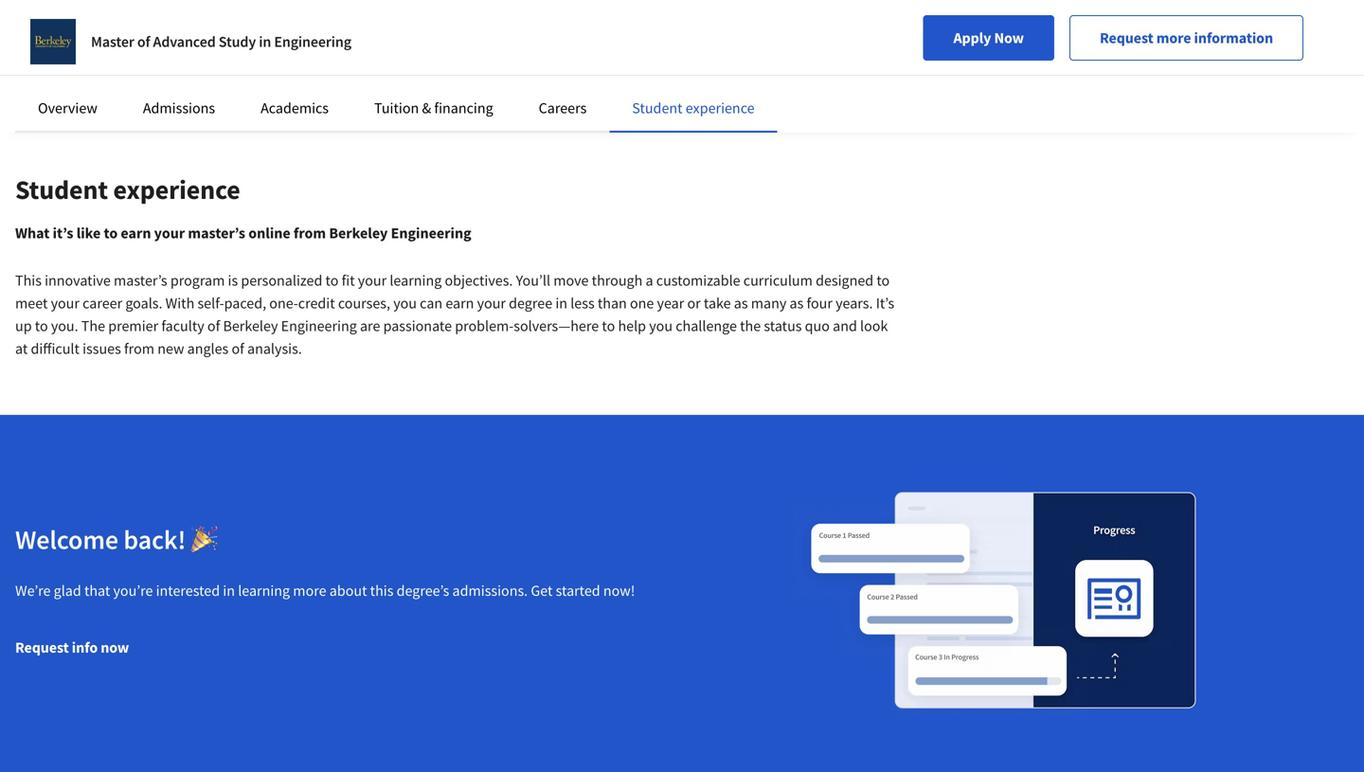 Task type: locate. For each thing, give the bounding box(es) containing it.
1 vertical spatial berkeley
[[223, 317, 278, 336]]

master of advanced study in engineering
[[91, 32, 352, 51]]

earn right "can"
[[446, 294, 474, 313]]

berkeley
[[329, 224, 388, 243], [223, 317, 278, 336]]

like
[[76, 224, 101, 243]]

you
[[394, 294, 417, 313], [650, 317, 673, 336]]

as left four
[[790, 294, 804, 313]]

0 horizontal spatial request
[[15, 638, 69, 657]]

it's
[[53, 224, 73, 243]]

0 vertical spatial student experience
[[633, 99, 755, 118]]

academics link
[[261, 99, 329, 118]]

1 horizontal spatial master's
[[188, 224, 246, 243]]

student right careers
[[633, 99, 683, 118]]

1 horizontal spatial more
[[1157, 28, 1192, 47]]

innovative
[[45, 271, 111, 290]]

1 vertical spatial from
[[124, 339, 155, 358]]

2 vertical spatial of
[[232, 339, 244, 358]]

1 vertical spatial of
[[207, 317, 220, 336]]

move
[[554, 271, 589, 290]]

from
[[294, 224, 326, 243], [124, 339, 155, 358]]

1 vertical spatial student
[[15, 173, 108, 206]]

student up it's
[[15, 173, 108, 206]]

angles
[[187, 339, 229, 358]]

1 horizontal spatial in
[[259, 32, 271, 51]]

0 horizontal spatial student
[[15, 173, 108, 206]]

of
[[137, 32, 150, 51], [207, 317, 220, 336], [232, 339, 244, 358]]

earn
[[121, 224, 151, 243], [446, 294, 474, 313]]

0 vertical spatial engineering
[[274, 32, 352, 51]]

0 vertical spatial you
[[394, 294, 417, 313]]

1 horizontal spatial learning
[[390, 271, 442, 290]]

it's
[[877, 294, 895, 313]]

careers
[[539, 99, 587, 118]]

objectives.
[[445, 271, 513, 290]]

apply
[[954, 28, 992, 47]]

at
[[15, 339, 28, 358]]

issues
[[83, 339, 121, 358]]

this
[[370, 582, 394, 600]]

uc berkeley college of engineering logo image
[[30, 19, 76, 64]]

1 vertical spatial master's
[[114, 271, 167, 290]]

to right up
[[35, 317, 48, 336]]

1 vertical spatial in
[[556, 294, 568, 313]]

tuition & financing link
[[374, 99, 494, 118]]

0 horizontal spatial earn
[[121, 224, 151, 243]]

0 horizontal spatial from
[[124, 339, 155, 358]]

2 horizontal spatial of
[[232, 339, 244, 358]]

self-
[[198, 294, 224, 313]]

1 vertical spatial request
[[15, 638, 69, 657]]

1 horizontal spatial as
[[790, 294, 804, 313]]

0 horizontal spatial experience
[[113, 173, 240, 206]]

earn right 'like'
[[121, 224, 151, 243]]

degree
[[509, 294, 553, 313]]

from down premier
[[124, 339, 155, 358]]

master's up is at top left
[[188, 224, 246, 243]]

engineering down credit
[[281, 317, 357, 336]]

0 horizontal spatial berkeley
[[223, 317, 278, 336]]

learning up "can"
[[390, 271, 442, 290]]

more inside button
[[1157, 28, 1192, 47]]

berkeley up 'fit'
[[329, 224, 388, 243]]

0 vertical spatial student
[[633, 99, 683, 118]]

you'll
[[516, 271, 551, 290]]

master's inside "this innovative master's program is personalized to fit your learning objectives. you'll move through a customizable curriculum designed to meet your career goals. with self-paced, one-credit courses, you can earn your degree in less than one year or take as many as four years. it's up to you. the premier faculty of berkeley engineering are passionate problem-solvers—here to help you challenge the status quo and look at difficult issues from new angles of analysis."
[[114, 271, 167, 290]]

your
[[154, 224, 185, 243], [358, 271, 387, 290], [51, 294, 80, 313], [477, 294, 506, 313]]

of right master
[[137, 32, 150, 51]]

1 horizontal spatial request
[[1100, 28, 1154, 47]]

tuition
[[374, 99, 419, 118]]

master's
[[188, 224, 246, 243], [114, 271, 167, 290]]

1 horizontal spatial you
[[650, 317, 673, 336]]

1 vertical spatial experience
[[113, 173, 240, 206]]

advanced
[[153, 32, 216, 51]]

engineering
[[274, 32, 352, 51], [391, 224, 472, 243], [281, 317, 357, 336]]

1 horizontal spatial student
[[633, 99, 683, 118]]

your right 'fit'
[[358, 271, 387, 290]]

2 horizontal spatial in
[[556, 294, 568, 313]]

designed
[[816, 271, 874, 290]]

0 vertical spatial learning
[[390, 271, 442, 290]]

berkeley inside "this innovative master's program is personalized to fit your learning objectives. you'll move through a customizable curriculum designed to meet your career goals. with self-paced, one-credit courses, you can earn your degree in less than one year or take as many as four years. it's up to you. the premier faculty of berkeley engineering are passionate problem-solvers—here to help you challenge the status quo and look at difficult issues from new angles of analysis."
[[223, 317, 278, 336]]

of right angles
[[232, 339, 244, 358]]

0 vertical spatial berkeley
[[329, 224, 388, 243]]

1 vertical spatial learning
[[238, 582, 290, 600]]

berkeley down paced,
[[223, 317, 278, 336]]

request info now button
[[0, 625, 144, 671]]

0 horizontal spatial learning
[[238, 582, 290, 600]]

premier
[[108, 317, 158, 336]]

0 vertical spatial master's
[[188, 224, 246, 243]]

to
[[104, 224, 118, 243], [326, 271, 339, 290], [877, 271, 890, 290], [35, 317, 48, 336], [602, 317, 615, 336]]

1 horizontal spatial experience
[[686, 99, 755, 118]]

faculty
[[161, 317, 204, 336]]

problem-
[[455, 317, 514, 336]]

through
[[592, 271, 643, 290]]

your up program
[[154, 224, 185, 243]]

0 horizontal spatial in
[[223, 582, 235, 600]]

interested
[[156, 582, 220, 600]]

from right online
[[294, 224, 326, 243]]

request
[[1100, 28, 1154, 47], [15, 638, 69, 657]]

analysis.
[[247, 339, 302, 358]]

online
[[249, 224, 291, 243]]

0 horizontal spatial master's
[[114, 271, 167, 290]]

0 horizontal spatial student experience
[[15, 173, 240, 206]]

welcome
[[15, 523, 118, 556]]

of down self-
[[207, 317, 220, 336]]

is
[[228, 271, 238, 290]]

new
[[158, 339, 184, 358]]

1 vertical spatial engineering
[[391, 224, 472, 243]]

degree's
[[397, 582, 450, 600]]

0 vertical spatial earn
[[121, 224, 151, 243]]

1 vertical spatial more
[[293, 582, 327, 600]]

0 horizontal spatial of
[[137, 32, 150, 51]]

as right take
[[734, 294, 748, 313]]

now!
[[604, 582, 635, 600]]

embedded module image image
[[763, 461, 1246, 740]]

financing
[[435, 99, 494, 118]]

0 vertical spatial request
[[1100, 28, 1154, 47]]

fit
[[342, 271, 355, 290]]

engineering inside "this innovative master's program is personalized to fit your learning objectives. you'll move through a customizable curriculum designed to meet your career goals. with self-paced, one-credit courses, you can earn your degree in less than one year or take as many as four years. it's up to you. the premier faculty of berkeley engineering are passionate problem-solvers—here to help you challenge the status quo and look at difficult issues from new angles of analysis."
[[281, 317, 357, 336]]

more left about
[[293, 582, 327, 600]]

you.
[[51, 317, 78, 336]]

more
[[1157, 28, 1192, 47], [293, 582, 327, 600]]

1 horizontal spatial from
[[294, 224, 326, 243]]

as
[[734, 294, 748, 313], [790, 294, 804, 313]]

2 vertical spatial engineering
[[281, 317, 357, 336]]

2 vertical spatial in
[[223, 582, 235, 600]]

in right interested
[[223, 582, 235, 600]]

meet
[[15, 294, 48, 313]]

student experience link
[[633, 99, 755, 118]]

master's up the goals.
[[114, 271, 167, 290]]

0 vertical spatial from
[[294, 224, 326, 243]]

1 vertical spatial earn
[[446, 294, 474, 313]]

request for request more information
[[1100, 28, 1154, 47]]

1 horizontal spatial earn
[[446, 294, 474, 313]]

0 horizontal spatial as
[[734, 294, 748, 313]]

🎉
[[191, 523, 218, 556]]

1 vertical spatial student experience
[[15, 173, 240, 206]]

2 as from the left
[[790, 294, 804, 313]]

careers link
[[539, 99, 587, 118]]

curriculum
[[744, 271, 813, 290]]

engineering up objectives.
[[391, 224, 472, 243]]

your up you.
[[51, 294, 80, 313]]

more left information
[[1157, 28, 1192, 47]]

academics
[[261, 99, 329, 118]]

to up it's
[[877, 271, 890, 290]]

look
[[861, 317, 889, 336]]

program
[[170, 271, 225, 290]]

now
[[101, 638, 129, 657]]

customizable
[[657, 271, 741, 290]]

engineering up academics at left top
[[274, 32, 352, 51]]

in left less
[[556, 294, 568, 313]]

career
[[83, 294, 122, 313]]

you down year
[[650, 317, 673, 336]]

learning right interested
[[238, 582, 290, 600]]

0 vertical spatial in
[[259, 32, 271, 51]]

glad
[[54, 582, 81, 600]]

&
[[422, 99, 431, 118]]

0 vertical spatial experience
[[686, 99, 755, 118]]

you up passionate
[[394, 294, 417, 313]]

four
[[807, 294, 833, 313]]

in right study
[[259, 32, 271, 51]]

1 horizontal spatial of
[[207, 317, 220, 336]]

0 vertical spatial more
[[1157, 28, 1192, 47]]

information
[[1195, 28, 1274, 47]]

now
[[995, 28, 1025, 47]]

learning
[[390, 271, 442, 290], [238, 582, 290, 600]]



Task type: vqa. For each thing, say whether or not it's contained in the screenshot.
rightmost currently
no



Task type: describe. For each thing, give the bounding box(es) containing it.
this
[[15, 271, 42, 290]]

apply now button
[[924, 15, 1055, 61]]

help
[[618, 317, 647, 336]]

with
[[166, 294, 195, 313]]

welcome back! 🎉
[[15, 523, 218, 556]]

one
[[630, 294, 654, 313]]

quo
[[805, 317, 830, 336]]

study
[[219, 32, 256, 51]]

up
[[15, 317, 32, 336]]

request more information button
[[1070, 15, 1304, 61]]

request more information
[[1100, 28, 1274, 47]]

can
[[420, 294, 443, 313]]

1 horizontal spatial berkeley
[[329, 224, 388, 243]]

credit
[[298, 294, 335, 313]]

1 vertical spatial you
[[650, 317, 673, 336]]

overview link
[[38, 99, 97, 118]]

than
[[598, 294, 627, 313]]

about
[[330, 582, 367, 600]]

a
[[646, 271, 654, 290]]

started
[[556, 582, 601, 600]]

the
[[81, 317, 105, 336]]

status
[[764, 317, 802, 336]]

info
[[72, 638, 98, 657]]

1 horizontal spatial student experience
[[633, 99, 755, 118]]

difficult
[[31, 339, 80, 358]]

are
[[360, 317, 380, 336]]

in inside "this innovative master's program is personalized to fit your learning objectives. you'll move through a customizable curriculum designed to meet your career goals. with self-paced, one-credit courses, you can earn your degree in less than one year or take as many as four years. it's up to you. the premier faculty of berkeley engineering are passionate problem-solvers—here to help you challenge the status quo and look at difficult issues from new angles of analysis."
[[556, 294, 568, 313]]

earn inside "this innovative master's program is personalized to fit your learning objectives. you'll move through a customizable curriculum designed to meet your career goals. with self-paced, one-credit courses, you can earn your degree in less than one year or take as many as four years. it's up to you. the premier faculty of berkeley engineering are passionate problem-solvers—here to help you challenge the status quo and look at difficult issues from new angles of analysis."
[[446, 294, 474, 313]]

request info now
[[15, 638, 129, 657]]

what
[[15, 224, 50, 243]]

to right 'like'
[[104, 224, 118, 243]]

paced,
[[224, 294, 266, 313]]

tuition & financing
[[374, 99, 494, 118]]

year
[[657, 294, 685, 313]]

get
[[531, 582, 553, 600]]

challenge
[[676, 317, 737, 336]]

we're glad that you're interested in learning more about this degree's admissions. get started now!
[[15, 582, 635, 600]]

back!
[[124, 523, 186, 556]]

that
[[84, 582, 110, 600]]

master
[[91, 32, 134, 51]]

many
[[751, 294, 787, 313]]

to down the than at the top of the page
[[602, 317, 615, 336]]

from inside "this innovative master's program is personalized to fit your learning objectives. you'll move through a customizable curriculum designed to meet your career goals. with self-paced, one-credit courses, you can earn your degree in less than one year or take as many as four years. it's up to you. the premier faculty of berkeley engineering are passionate problem-solvers—here to help you challenge the status quo and look at difficult issues from new angles of analysis."
[[124, 339, 155, 358]]

0 horizontal spatial you
[[394, 294, 417, 313]]

we're
[[15, 582, 51, 600]]

0 vertical spatial of
[[137, 32, 150, 51]]

to left 'fit'
[[326, 271, 339, 290]]

admissions link
[[143, 99, 215, 118]]

you're
[[113, 582, 153, 600]]

overview
[[38, 99, 97, 118]]

one-
[[269, 294, 298, 313]]

what it's like to earn your master's online from berkeley engineering
[[15, 224, 472, 243]]

passionate
[[383, 317, 452, 336]]

or
[[688, 294, 701, 313]]

admissions
[[143, 99, 215, 118]]

solvers—here
[[514, 317, 599, 336]]

admissions.
[[453, 582, 528, 600]]

and
[[833, 317, 858, 336]]

less
[[571, 294, 595, 313]]

years.
[[836, 294, 873, 313]]

1 as from the left
[[734, 294, 748, 313]]

learning inside "this innovative master's program is personalized to fit your learning objectives. you'll move through a customizable curriculum designed to meet your career goals. with self-paced, one-credit courses, you can earn your degree in less than one year or take as many as four years. it's up to you. the premier faculty of berkeley engineering are passionate problem-solvers—here to help you challenge the status quo and look at difficult issues from new angles of analysis."
[[390, 271, 442, 290]]

your up problem-
[[477, 294, 506, 313]]

the
[[740, 317, 761, 336]]

take
[[704, 294, 731, 313]]

goals.
[[125, 294, 163, 313]]

this innovative master's program is personalized to fit your learning objectives. you'll move through a customizable curriculum designed to meet your career goals. with self-paced, one-credit courses, you can earn your degree in less than one year or take as many as four years. it's up to you. the premier faculty of berkeley engineering are passionate problem-solvers—here to help you challenge the status quo and look at difficult issues from new angles of analysis.
[[15, 271, 895, 358]]

request for request info now
[[15, 638, 69, 657]]

courses,
[[338, 294, 391, 313]]

0 horizontal spatial more
[[293, 582, 327, 600]]

apply now
[[954, 28, 1025, 47]]



